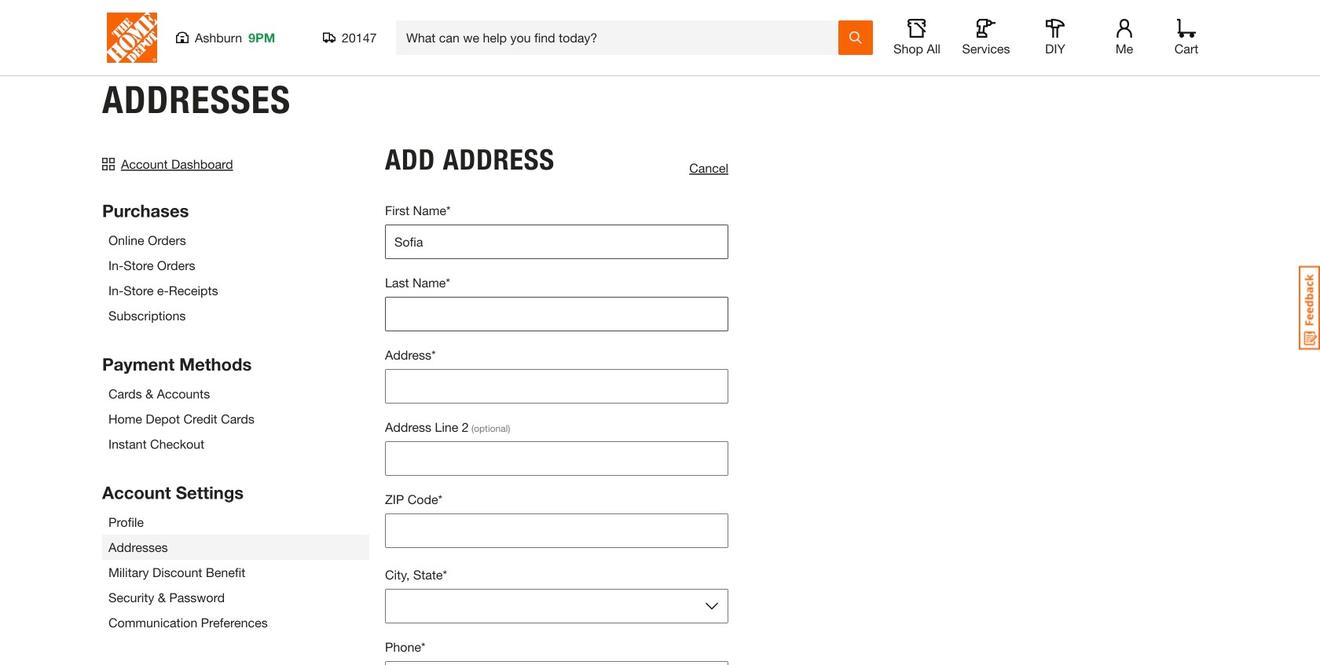 Task type: vqa. For each thing, say whether or not it's contained in the screenshot.
Feedback Link "Image"
yes



Task type: describe. For each thing, give the bounding box(es) containing it.
the home depot logo image
[[107, 13, 157, 63]]

XXX-XXX-XXXX text field
[[385, 662, 729, 666]]



Task type: locate. For each thing, give the bounding box(es) containing it.
None text field
[[385, 514, 729, 549]]

feedback link image
[[1300, 266, 1321, 351]]

What can we help you find today? search field
[[406, 21, 838, 54]]

None text field
[[385, 225, 729, 259], [385, 297, 729, 332], [385, 369, 729, 404], [385, 442, 729, 476], [385, 225, 729, 259], [385, 297, 729, 332], [385, 369, 729, 404], [385, 442, 729, 476]]

None button
[[385, 590, 729, 624]]



